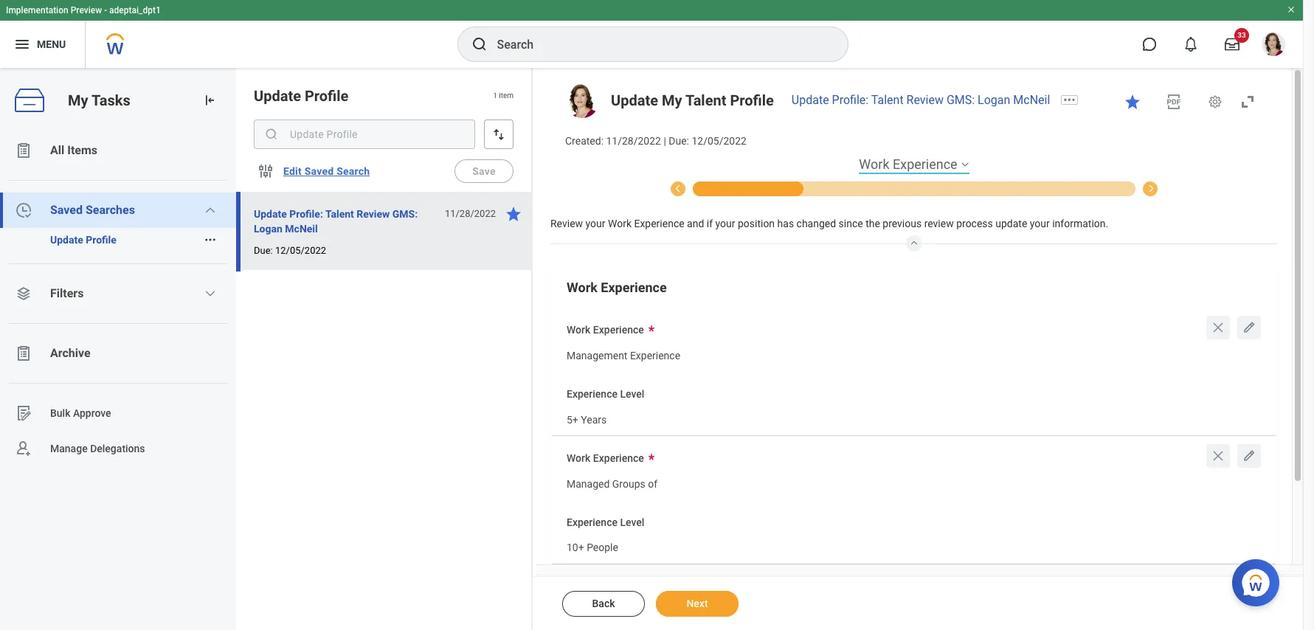 Task type: vqa. For each thing, say whether or not it's contained in the screenshot.
chevron right icon
yes



Task type: locate. For each thing, give the bounding box(es) containing it.
1 vertical spatial 12/05/2022
[[275, 245, 326, 256]]

employee's photo (logan mcneil) image
[[565, 84, 599, 118]]

star image down save button
[[505, 205, 523, 223]]

1 vertical spatial saved
[[50, 203, 83, 217]]

Management Experience text field
[[567, 341, 681, 367]]

all items button
[[0, 133, 236, 168]]

11/28/2022
[[606, 135, 661, 147], [445, 208, 496, 219]]

review inside work experience region
[[551, 218, 583, 229]]

0 vertical spatial 12/05/2022
[[692, 135, 747, 147]]

chevron down image
[[205, 288, 216, 300]]

1 vertical spatial experience level
[[567, 516, 645, 528]]

2 level from the top
[[620, 516, 645, 528]]

saved searches button
[[0, 193, 236, 228]]

approve
[[73, 407, 111, 419]]

1 vertical spatial experience level element
[[567, 533, 619, 560]]

1 vertical spatial update profile
[[50, 234, 117, 246]]

gear image
[[1208, 94, 1223, 109]]

items
[[67, 143, 97, 157]]

gms:
[[947, 93, 975, 107], [393, 208, 418, 220]]

rename image
[[15, 404, 32, 422]]

work experience up "previous"
[[859, 156, 958, 172]]

0 vertical spatial update profile
[[254, 87, 349, 105]]

and
[[687, 218, 704, 229]]

talent
[[686, 92, 727, 109], [872, 93, 904, 107], [325, 208, 354, 220]]

1 horizontal spatial profile:
[[832, 93, 869, 107]]

1 horizontal spatial gms:
[[947, 93, 975, 107]]

0 vertical spatial 11/28/2022
[[606, 135, 661, 147]]

1 experience level from the top
[[567, 388, 645, 400]]

all items
[[50, 143, 97, 157]]

1 vertical spatial edit image
[[1242, 449, 1257, 464]]

1 vertical spatial profile:
[[290, 208, 323, 220]]

0 horizontal spatial my
[[68, 91, 88, 109]]

2 experience level from the top
[[567, 516, 645, 528]]

level down the groups
[[620, 516, 645, 528]]

profile:
[[832, 93, 869, 107], [290, 208, 323, 220]]

update profile: talent review gms: logan mcneil down edit saved search button
[[254, 208, 418, 235]]

experience inside text box
[[630, 350, 681, 362]]

work experience inside navigation
[[859, 156, 958, 172]]

experience level up the people
[[567, 516, 645, 528]]

11/28/2022 left |
[[606, 135, 661, 147]]

saved
[[305, 165, 334, 177], [50, 203, 83, 217]]

update profile up search icon on the top of page
[[254, 87, 349, 105]]

33
[[1238, 31, 1246, 39]]

experience level element for management
[[567, 404, 607, 431]]

1 vertical spatial due:
[[254, 245, 273, 256]]

11/28/2022 down save button
[[445, 208, 496, 219]]

due: right related actions icon
[[254, 245, 273, 256]]

work experience element
[[551, 267, 1278, 619], [567, 340, 681, 367], [567, 469, 658, 496]]

talent up work experience popup button
[[872, 93, 904, 107]]

star image left view printable version (pdf) image
[[1124, 93, 1142, 111]]

years
[[581, 414, 607, 426]]

1 level from the top
[[620, 388, 645, 400]]

0 horizontal spatial update profile
[[50, 234, 117, 246]]

archive button
[[0, 336, 236, 371]]

level
[[620, 388, 645, 400], [620, 516, 645, 528]]

process
[[957, 218, 993, 229]]

star image
[[1124, 93, 1142, 111], [505, 205, 523, 223]]

my up |
[[662, 92, 682, 109]]

my
[[68, 91, 88, 109], [662, 92, 682, 109]]

0 horizontal spatial talent
[[325, 208, 354, 220]]

2 experience level element from the top
[[567, 533, 619, 560]]

edit image
[[1242, 321, 1257, 335], [1242, 449, 1257, 464]]

fullscreen image
[[1239, 93, 1257, 111]]

due:
[[669, 135, 689, 147], [254, 245, 273, 256]]

5+ years
[[567, 414, 607, 426]]

update inside my tasks element
[[50, 234, 83, 246]]

experience level element down management
[[567, 404, 607, 431]]

related actions image
[[204, 233, 217, 247]]

0 vertical spatial star image
[[1124, 93, 1142, 111]]

experience level up years
[[567, 388, 645, 400]]

1 edit image from the top
[[1242, 321, 1257, 335]]

saved right "clock check" icon at the left top of the page
[[50, 203, 83, 217]]

changed
[[797, 218, 836, 229]]

1 horizontal spatial profile
[[305, 87, 349, 105]]

work experience navigation
[[551, 156, 1278, 196]]

view printable version (pdf) image
[[1165, 93, 1183, 111]]

experience level element containing 5+ years
[[567, 404, 607, 431]]

your
[[586, 218, 606, 229], [716, 218, 736, 229], [1030, 218, 1050, 229]]

star image inside item list element
[[505, 205, 523, 223]]

|
[[664, 135, 666, 147]]

0 horizontal spatial your
[[586, 218, 606, 229]]

experience level element containing 10+ people
[[567, 533, 619, 560]]

0 vertical spatial logan
[[978, 93, 1011, 107]]

1 vertical spatial logan
[[254, 223, 283, 235]]

update profile down saved searches
[[50, 234, 117, 246]]

1 vertical spatial level
[[620, 516, 645, 528]]

0 horizontal spatial 11/28/2022
[[445, 208, 496, 219]]

adeptai_dpt1
[[109, 5, 161, 16]]

3 your from the left
[[1030, 218, 1050, 229]]

work experience element for 5+ years
[[567, 340, 681, 367]]

0 horizontal spatial mcneil
[[285, 223, 318, 235]]

experience level element
[[567, 404, 607, 431], [567, 533, 619, 560]]

0 horizontal spatial saved
[[50, 203, 83, 217]]

1 horizontal spatial star image
[[1124, 93, 1142, 111]]

item
[[499, 92, 514, 100]]

none text field inside item list element
[[254, 120, 475, 149]]

list
[[0, 133, 236, 466]]

edit image right x icon
[[1242, 449, 1257, 464]]

logan
[[978, 93, 1011, 107], [254, 223, 283, 235]]

of
[[648, 478, 658, 490]]

save button
[[455, 159, 514, 183]]

0 horizontal spatial star image
[[505, 205, 523, 223]]

1 vertical spatial star image
[[505, 205, 523, 223]]

1 vertical spatial mcneil
[[285, 223, 318, 235]]

0 horizontal spatial profile:
[[290, 208, 323, 220]]

10+ people
[[567, 542, 619, 554]]

work experience element containing work experience
[[551, 267, 1278, 619]]

my left tasks
[[68, 91, 88, 109]]

1 horizontal spatial your
[[716, 218, 736, 229]]

previous
[[883, 218, 922, 229]]

sort image
[[492, 127, 506, 142]]

talent up created: 11/28/2022 | due: 12/05/2022 in the top of the page
[[686, 92, 727, 109]]

filters
[[50, 286, 84, 300]]

1 vertical spatial 11/28/2022
[[445, 208, 496, 219]]

if
[[707, 218, 713, 229]]

1 vertical spatial gms:
[[393, 208, 418, 220]]

work
[[859, 156, 890, 172], [608, 218, 632, 229], [567, 280, 598, 295], [567, 324, 591, 336], [567, 453, 591, 464]]

0 vertical spatial edit image
[[1242, 321, 1257, 335]]

2 horizontal spatial your
[[1030, 218, 1050, 229]]

update profile inside item list element
[[254, 87, 349, 105]]

work experience up management experience text box
[[567, 280, 667, 295]]

1 vertical spatial update profile: talent review gms: logan mcneil
[[254, 208, 418, 235]]

0 horizontal spatial review
[[357, 208, 390, 220]]

12/05/2022 down the update my talent profile
[[692, 135, 747, 147]]

1 your from the left
[[586, 218, 606, 229]]

chevron up image
[[905, 236, 923, 248]]

gms: inside button
[[393, 208, 418, 220]]

0 vertical spatial experience level
[[567, 388, 645, 400]]

33 button
[[1216, 28, 1250, 61]]

experience
[[893, 156, 958, 172], [634, 218, 685, 229], [601, 280, 667, 295], [593, 324, 644, 336], [630, 350, 681, 362], [567, 388, 618, 400], [593, 453, 644, 464], [567, 516, 618, 528]]

edit image for management experience
[[1242, 321, 1257, 335]]

my tasks element
[[0, 68, 236, 630]]

2 edit image from the top
[[1242, 449, 1257, 464]]

0 horizontal spatial 12/05/2022
[[275, 245, 326, 256]]

None text field
[[254, 120, 475, 149]]

0 vertical spatial saved
[[305, 165, 334, 177]]

0 horizontal spatial due:
[[254, 245, 273, 256]]

people
[[587, 542, 619, 554]]

12/05/2022 down update profile: talent review gms: logan mcneil button on the left top of page
[[275, 245, 326, 256]]

item list element
[[236, 68, 533, 630]]

save
[[473, 165, 496, 177]]

experience level element up back
[[567, 533, 619, 560]]

profile logan mcneil image
[[1262, 32, 1286, 59]]

saved right edit
[[305, 165, 334, 177]]

notifications large image
[[1184, 37, 1199, 52]]

1 horizontal spatial update profile
[[254, 87, 349, 105]]

review
[[907, 93, 944, 107], [357, 208, 390, 220], [551, 218, 583, 229]]

0 horizontal spatial update profile: talent review gms: logan mcneil
[[254, 208, 418, 235]]

all
[[50, 143, 64, 157]]

0 horizontal spatial gms:
[[393, 208, 418, 220]]

update profile: talent review gms: logan mcneil up work experience popup button
[[792, 93, 1051, 107]]

chevron left image
[[669, 180, 687, 193]]

manage
[[50, 443, 88, 454]]

managed
[[567, 478, 610, 490]]

1 experience level element from the top
[[567, 404, 607, 431]]

update profile: talent review gms: logan mcneil link
[[792, 93, 1051, 107]]

5+ Years text field
[[567, 405, 607, 431]]

profile
[[305, 87, 349, 105], [730, 92, 774, 109], [86, 234, 117, 246]]

0 vertical spatial experience level element
[[567, 404, 607, 431]]

0 vertical spatial due:
[[669, 135, 689, 147]]

mcneil
[[1014, 93, 1051, 107], [285, 223, 318, 235]]

12/05/2022
[[692, 135, 747, 147], [275, 245, 326, 256]]

1 horizontal spatial review
[[551, 218, 583, 229]]

11/28/2022 inside item list element
[[445, 208, 496, 219]]

talent down edit saved search button
[[325, 208, 354, 220]]

1 horizontal spatial saved
[[305, 165, 334, 177]]

my tasks
[[68, 91, 130, 109]]

search image
[[264, 127, 279, 142]]

0 horizontal spatial profile
[[86, 234, 117, 246]]

review your work experience and if your position has changed since the previous review process update your information.
[[551, 218, 1109, 229]]

managed groups of
[[567, 478, 658, 490]]

1 horizontal spatial update profile: talent review gms: logan mcneil
[[792, 93, 1051, 107]]

update profile: talent review gms: logan mcneil
[[792, 93, 1051, 107], [254, 208, 418, 235]]

update
[[254, 87, 301, 105], [611, 92, 658, 109], [792, 93, 829, 107], [254, 208, 287, 220], [50, 234, 83, 246]]

update
[[996, 218, 1028, 229]]

experience level
[[567, 388, 645, 400], [567, 516, 645, 528]]

level down management experience
[[620, 388, 645, 400]]

1 horizontal spatial logan
[[978, 93, 1011, 107]]

work experience element containing managed groups of
[[567, 469, 658, 496]]

1 horizontal spatial 11/28/2022
[[606, 135, 661, 147]]

saved searches
[[50, 203, 135, 217]]

review
[[925, 218, 954, 229]]

back
[[592, 598, 615, 610]]

menu
[[37, 38, 66, 50]]

preview
[[71, 5, 102, 16]]

update profile
[[254, 87, 349, 105], [50, 234, 117, 246]]

0 vertical spatial level
[[620, 388, 645, 400]]

menu button
[[0, 21, 85, 68]]

work experience button
[[859, 156, 958, 173]]

clock check image
[[15, 202, 32, 219]]

work experience element containing management experience
[[567, 340, 681, 367]]

menu banner
[[0, 0, 1304, 68]]

edit image for managed groups of
[[1242, 449, 1257, 464]]

due: right |
[[669, 135, 689, 147]]

update profile button
[[0, 228, 198, 252]]

work experience up management
[[567, 324, 644, 336]]

12/05/2022 inside item list element
[[275, 245, 326, 256]]

0 horizontal spatial logan
[[254, 223, 283, 235]]

0 vertical spatial mcneil
[[1014, 93, 1051, 107]]

work experience
[[859, 156, 958, 172], [567, 280, 667, 295], [567, 324, 644, 336], [567, 453, 644, 464]]

edit image right x image
[[1242, 321, 1257, 335]]



Task type: describe. For each thing, give the bounding box(es) containing it.
2 horizontal spatial review
[[907, 93, 944, 107]]

bulk
[[50, 407, 70, 419]]

2 your from the left
[[716, 218, 736, 229]]

search image
[[471, 35, 488, 53]]

profile inside item list element
[[305, 87, 349, 105]]

x image
[[1211, 321, 1226, 335]]

the
[[866, 218, 880, 229]]

1 horizontal spatial 12/05/2022
[[692, 135, 747, 147]]

tasks
[[91, 91, 130, 109]]

update profile: talent review gms: logan mcneil button
[[254, 205, 437, 238]]

work experience element for 10+ people
[[567, 469, 658, 496]]

10+
[[567, 542, 584, 554]]

back button
[[562, 591, 645, 617]]

experience level for 5+ years
[[567, 388, 645, 400]]

manage delegations
[[50, 443, 145, 454]]

implementation preview -   adeptai_dpt1
[[6, 5, 161, 16]]

close environment banner image
[[1287, 5, 1296, 14]]

0 vertical spatial profile:
[[832, 93, 869, 107]]

work inside popup button
[[859, 156, 890, 172]]

justify image
[[13, 35, 31, 53]]

work experience up managed groups of text box at bottom
[[567, 453, 644, 464]]

user plus image
[[15, 440, 32, 458]]

2 horizontal spatial profile
[[730, 92, 774, 109]]

level for people
[[620, 516, 645, 528]]

groups
[[612, 478, 646, 490]]

experience level element for managed
[[567, 533, 619, 560]]

saved inside button
[[305, 165, 334, 177]]

profile inside button
[[86, 234, 117, 246]]

clipboard image
[[15, 345, 32, 362]]

review inside button
[[357, 208, 390, 220]]

edit
[[283, 165, 302, 177]]

logan inside update profile: talent review gms: logan mcneil
[[254, 223, 283, 235]]

search
[[337, 165, 370, 177]]

archive
[[50, 346, 91, 360]]

1 item
[[493, 92, 514, 100]]

x image
[[1211, 449, 1226, 464]]

update my talent profile
[[611, 92, 774, 109]]

edit saved search
[[283, 165, 370, 177]]

due: inside item list element
[[254, 245, 273, 256]]

2 horizontal spatial talent
[[872, 93, 904, 107]]

update profile: talent review gms: logan mcneil inside button
[[254, 208, 418, 235]]

chevron right image
[[1142, 180, 1160, 193]]

created:
[[565, 135, 604, 147]]

list containing all items
[[0, 133, 236, 466]]

-
[[104, 5, 107, 16]]

education button
[[1142, 180, 1190, 196]]

Search Workday  search field
[[497, 28, 817, 61]]

due: 12/05/2022
[[254, 245, 326, 256]]

experience level for 10+ people
[[567, 516, 645, 528]]

filters button
[[0, 276, 236, 311]]

management experience
[[567, 350, 681, 362]]

talent inside update profile: talent review gms: logan mcneil
[[325, 208, 354, 220]]

searches
[[86, 203, 135, 217]]

10+ People text field
[[567, 533, 619, 559]]

position
[[738, 218, 775, 229]]

delegations
[[90, 443, 145, 454]]

work experience region
[[551, 212, 1278, 630]]

configure image
[[257, 162, 275, 180]]

clipboard image
[[15, 142, 32, 159]]

created: 11/28/2022 | due: 12/05/2022
[[565, 135, 747, 147]]

update profile inside update profile button
[[50, 234, 117, 246]]

edit saved search button
[[278, 156, 376, 186]]

1
[[493, 92, 497, 100]]

transformation import image
[[202, 93, 217, 108]]

perspective image
[[15, 285, 32, 303]]

information.
[[1053, 218, 1109, 229]]

0 vertical spatial update profile: talent review gms: logan mcneil
[[792, 93, 1051, 107]]

mcneil inside update profile: talent review gms: logan mcneil button
[[285, 223, 318, 235]]

implementation
[[6, 5, 68, 16]]

since
[[839, 218, 863, 229]]

management
[[567, 350, 628, 362]]

1 horizontal spatial talent
[[686, 92, 727, 109]]

1 horizontal spatial due:
[[669, 135, 689, 147]]

next button
[[656, 591, 739, 617]]

next
[[687, 598, 708, 610]]

saved inside 'dropdown button'
[[50, 203, 83, 217]]

education
[[1150, 184, 1190, 194]]

chevron down image
[[205, 204, 216, 216]]

experience inside popup button
[[893, 156, 958, 172]]

1 horizontal spatial my
[[662, 92, 682, 109]]

1 horizontal spatial mcneil
[[1014, 93, 1051, 107]]

inbox large image
[[1225, 37, 1240, 52]]

profile: inside update profile: talent review gms: logan mcneil
[[290, 208, 323, 220]]

5+
[[567, 414, 579, 426]]

level for years
[[620, 388, 645, 400]]

bulk approve
[[50, 407, 111, 419]]

bulk approve link
[[0, 396, 236, 431]]

manage delegations link
[[0, 431, 236, 466]]

has
[[778, 218, 794, 229]]

0 vertical spatial gms:
[[947, 93, 975, 107]]

Managed Groups of text field
[[567, 469, 658, 495]]



